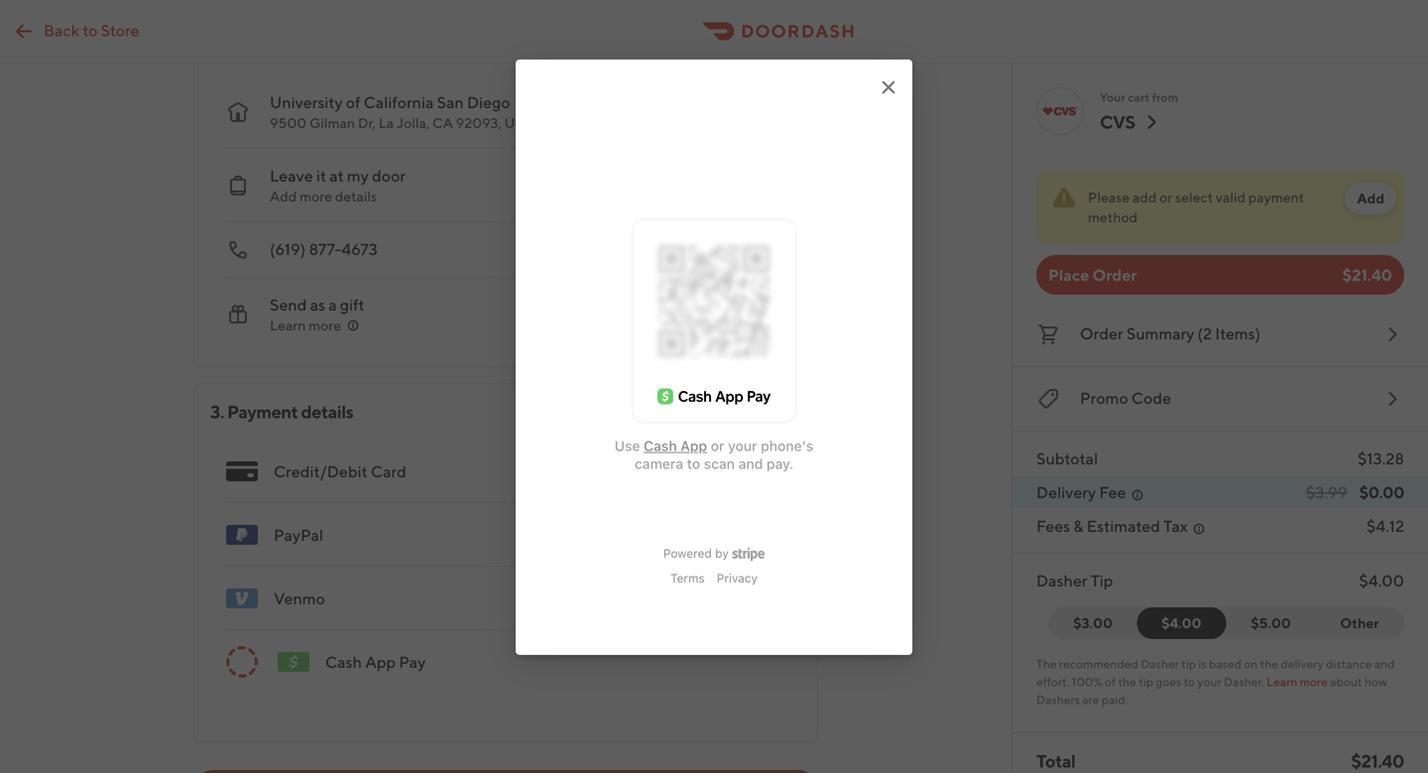 Task type: locate. For each thing, give the bounding box(es) containing it.
details down my
[[335, 188, 377, 204]]

learn more link
[[1267, 675, 1329, 689]]

0 vertical spatial learn more
[[270, 317, 341, 333]]

tip left is
[[1182, 657, 1197, 671]]

0 vertical spatial to
[[83, 21, 98, 40]]

1 horizontal spatial $4.00
[[1360, 571, 1405, 590]]

order inside "button"
[[1081, 324, 1124, 343]]

1 vertical spatial of
[[1106, 675, 1116, 689]]

back to store link
[[0, 11, 151, 51]]

0 horizontal spatial of
[[346, 93, 361, 112]]

delivery
[[1282, 657, 1325, 671]]

the recommended dasher tip is based on the delivery distance and effort. 100% of the tip goes to your dasher.
[[1037, 657, 1396, 689]]

select
[[1176, 189, 1214, 205]]

more down it
[[300, 188, 332, 204]]

total
[[1037, 750, 1076, 772]]

please
[[1089, 189, 1130, 205]]

of up dr,
[[346, 93, 361, 112]]

learn more down send as a gift
[[270, 317, 341, 333]]

cvs link
[[1101, 110, 1164, 134]]

0 vertical spatial learn
[[270, 317, 306, 333]]

1 horizontal spatial tip
[[1182, 657, 1197, 671]]

0 horizontal spatial the
[[1119, 675, 1137, 689]]

1 vertical spatial $4.00
[[1162, 615, 1202, 631]]

menu containing credit/debit card
[[210, 440, 802, 694]]

add inside add button
[[1358, 190, 1385, 206]]

subtotal
[[1037, 449, 1099, 468]]

0 vertical spatial of
[[346, 93, 361, 112]]

dasher up goes
[[1141, 657, 1180, 671]]

$4.00 inside button
[[1162, 615, 1202, 631]]

0 horizontal spatial a
[[329, 295, 337, 314]]

tip
[[1091, 571, 1114, 590]]

1 horizontal spatial to
[[1185, 675, 1196, 689]]

menu
[[210, 440, 802, 694]]

1 vertical spatial more
[[309, 317, 341, 333]]

dasher left tip
[[1037, 571, 1088, 590]]

$21.40
[[1343, 265, 1393, 284], [1352, 750, 1405, 772]]

add button
[[1346, 183, 1397, 214]]

about
[[1331, 675, 1363, 689]]

at
[[330, 166, 344, 185]]

a right as
[[329, 295, 337, 314]]

promo
[[1081, 389, 1129, 407]]

0 horizontal spatial $4.00
[[1162, 615, 1202, 631]]

venmo button
[[210, 567, 802, 630]]

1 horizontal spatial dasher
[[1141, 657, 1180, 671]]

jolla,
[[397, 115, 430, 131]]

1 vertical spatial the
[[1119, 675, 1137, 689]]

0 vertical spatial details
[[335, 188, 377, 204]]

a left time
[[477, 33, 484, 50]]

la
[[379, 115, 394, 131]]

learn more inside button
[[270, 317, 341, 333]]

the right on
[[1261, 657, 1279, 671]]

0 horizontal spatial learn more
[[270, 317, 341, 333]]

cart
[[1129, 90, 1150, 104]]

order left summary at the top right
[[1081, 324, 1124, 343]]

payment
[[1249, 189, 1305, 205]]

cash app pay
[[325, 652, 426, 671]]

1 vertical spatial to
[[1185, 675, 1196, 689]]

the up paid.
[[1119, 675, 1137, 689]]

1 vertical spatial order
[[1081, 324, 1124, 343]]

tip
[[1182, 657, 1197, 671], [1139, 675, 1154, 689]]

fees & estimated
[[1037, 517, 1161, 535]]

0 vertical spatial dasher
[[1037, 571, 1088, 590]]

&
[[1074, 517, 1084, 535]]

back to store
[[44, 21, 140, 40]]

promo code button
[[1037, 383, 1405, 415]]

effort.
[[1037, 675, 1070, 689]]

0 vertical spatial tip
[[1182, 657, 1197, 671]]

$4.12
[[1367, 517, 1405, 535]]

0 horizontal spatial add
[[270, 188, 297, 204]]

summary
[[1127, 324, 1195, 343]]

of
[[346, 93, 361, 112], [1106, 675, 1116, 689]]

0 vertical spatial more
[[300, 188, 332, 204]]

dasher inside the recommended dasher tip is based on the delivery distance and effort. 100% of the tip goes to your dasher.
[[1141, 657, 1180, 671]]

Other button
[[1316, 607, 1405, 639]]

1 vertical spatial learn more
[[1267, 675, 1329, 689]]

status
[[1037, 171, 1405, 243]]

0 horizontal spatial to
[[83, 21, 98, 40]]

3. payment details
[[210, 401, 354, 422]]

method
[[1089, 209, 1138, 225]]

your
[[1198, 675, 1222, 689]]

choose a time
[[425, 33, 515, 50]]

university of california san diego 9500 gilman dr,  la jolla,  ca 92093,  usa
[[270, 93, 534, 131]]

1 horizontal spatial a
[[477, 33, 484, 50]]

dasher
[[1037, 571, 1088, 590], [1141, 657, 1180, 671]]

it
[[317, 166, 327, 185]]

items)
[[1216, 324, 1261, 343]]

venmo
[[274, 589, 325, 608]]

more
[[300, 188, 332, 204], [309, 317, 341, 333], [1301, 675, 1329, 689]]

cvs
[[1101, 111, 1136, 132]]

tip left goes
[[1139, 675, 1154, 689]]

1 horizontal spatial the
[[1261, 657, 1279, 671]]

from
[[1153, 90, 1179, 104]]

your
[[1101, 90, 1126, 104]]

$4.00 up other
[[1360, 571, 1405, 590]]

add down 'leave'
[[270, 188, 297, 204]]

0 vertical spatial order
[[1093, 265, 1138, 284]]

1 horizontal spatial of
[[1106, 675, 1116, 689]]

add right the payment
[[1358, 190, 1385, 206]]

learn down delivery
[[1267, 675, 1298, 689]]

of up paid.
[[1106, 675, 1116, 689]]

add
[[270, 188, 297, 204], [1358, 190, 1385, 206]]

to right the back
[[83, 21, 98, 40]]

877-
[[309, 240, 342, 259]]

to
[[83, 21, 98, 40], [1185, 675, 1196, 689]]

diego
[[467, 93, 511, 112]]

fees
[[1037, 517, 1071, 535]]

order
[[1093, 265, 1138, 284], [1081, 324, 1124, 343]]

1 vertical spatial dasher
[[1141, 657, 1180, 671]]

2 vertical spatial more
[[1301, 675, 1329, 689]]

dashers
[[1037, 693, 1081, 707]]

learn more down delivery
[[1267, 675, 1329, 689]]

learn more
[[270, 317, 341, 333], [1267, 675, 1329, 689]]

1 horizontal spatial learn
[[1267, 675, 1298, 689]]

show menu image
[[226, 455, 258, 487]]

of inside the recommended dasher tip is based on the delivery distance and effort. 100% of the tip goes to your dasher.
[[1106, 675, 1116, 689]]

$4.00 up is
[[1162, 615, 1202, 631]]

$4.00
[[1360, 571, 1405, 590], [1162, 615, 1202, 631]]

more down delivery
[[1301, 675, 1329, 689]]

details up the credit/debit
[[301, 401, 354, 422]]

promo code
[[1081, 389, 1172, 407]]

$4.00 button
[[1137, 607, 1227, 639]]

1 vertical spatial tip
[[1139, 675, 1154, 689]]

$21.40 down add button on the top of the page
[[1343, 265, 1393, 284]]

1 horizontal spatial add
[[1358, 190, 1385, 206]]

tax
[[1164, 517, 1189, 535]]

100%
[[1072, 675, 1103, 689]]

3. payment
[[210, 401, 298, 422]]

1 vertical spatial a
[[329, 295, 337, 314]]

(2
[[1198, 324, 1213, 343]]

$21.40 down how
[[1352, 750, 1405, 772]]

dasher tip
[[1037, 571, 1114, 590]]

paypal button
[[210, 503, 802, 567]]

add new payment method image
[[762, 459, 786, 483]]

credit/debit card
[[274, 462, 407, 481]]

0 horizontal spatial learn
[[270, 317, 306, 333]]

place
[[1049, 265, 1090, 284]]

paypal
[[274, 525, 324, 544]]

add inside "leave it at my door add more details"
[[270, 188, 297, 204]]

Choose a time radio
[[409, 0, 596, 60]]

send as a gift
[[270, 295, 365, 314]]

0 vertical spatial a
[[477, 33, 484, 50]]

university
[[270, 93, 343, 112]]

gilman
[[310, 115, 355, 131]]

order right place
[[1093, 265, 1138, 284]]

learn down send
[[270, 317, 306, 333]]

valid
[[1216, 189, 1246, 205]]

0 vertical spatial $4.00
[[1360, 571, 1405, 590]]

more down as
[[309, 317, 341, 333]]

distance
[[1327, 657, 1373, 671]]

dr,
[[358, 115, 376, 131]]

california
[[364, 93, 434, 112]]

to left your
[[1185, 675, 1196, 689]]

0 horizontal spatial dasher
[[1037, 571, 1088, 590]]

1 vertical spatial $21.40
[[1352, 750, 1405, 772]]



Task type: vqa. For each thing, say whether or not it's contained in the screenshot.
the • related to Robeks
no



Task type: describe. For each thing, give the bounding box(es) containing it.
leave
[[270, 166, 313, 185]]

4673
[[342, 240, 378, 259]]

0 vertical spatial $21.40
[[1343, 265, 1393, 284]]

goes
[[1156, 675, 1182, 689]]

92093,
[[456, 115, 502, 131]]

(619) 877-4673 button
[[210, 222, 786, 278]]

place order
[[1049, 265, 1138, 284]]

1 horizontal spatial learn more
[[1267, 675, 1329, 689]]

1 vertical spatial learn
[[1267, 675, 1298, 689]]

status containing please add or select valid payment method
[[1037, 171, 1405, 243]]

learn more button
[[270, 316, 361, 335]]

$3.00 button
[[1049, 607, 1150, 639]]

more inside "leave it at my door add more details"
[[300, 188, 332, 204]]

store
[[101, 21, 140, 40]]

pay
[[399, 652, 426, 671]]

fee
[[1100, 483, 1127, 502]]

9500
[[270, 115, 307, 131]]

0 horizontal spatial tip
[[1139, 675, 1154, 689]]

card
[[371, 462, 407, 481]]

estimated
[[1087, 517, 1161, 535]]

are
[[1083, 693, 1100, 707]]

app
[[365, 652, 396, 671]]

(619)
[[270, 240, 306, 259]]

details inside "leave it at my door add more details"
[[335, 188, 377, 204]]

add
[[1133, 189, 1158, 205]]

cash
[[325, 652, 362, 671]]

usa
[[505, 115, 534, 131]]

time
[[487, 33, 515, 50]]

the
[[1037, 657, 1057, 671]]

of inside university of california san diego 9500 gilman dr,  la jolla,  ca 92093,  usa
[[346, 93, 361, 112]]

order summary (2 items)
[[1081, 324, 1261, 343]]

credit/debit
[[274, 462, 368, 481]]

recommended
[[1060, 657, 1139, 671]]

$5.00 button
[[1215, 607, 1317, 639]]

learn inside "learn more" button
[[270, 317, 306, 333]]

1 vertical spatial details
[[301, 401, 354, 422]]

$3.00
[[1074, 615, 1113, 631]]

door
[[372, 166, 406, 185]]

ca
[[433, 115, 453, 131]]

choose
[[425, 33, 474, 50]]

$5.00
[[1252, 615, 1292, 631]]

(619) 877-4673
[[270, 240, 378, 259]]

0 vertical spatial the
[[1261, 657, 1279, 671]]

to inside the recommended dasher tip is based on the delivery distance and effort. 100% of the tip goes to your dasher.
[[1185, 675, 1196, 689]]

or
[[1160, 189, 1173, 205]]

and
[[1375, 657, 1396, 671]]

gift
[[340, 295, 365, 314]]

other
[[1341, 615, 1380, 631]]

tip amount option group
[[1049, 607, 1405, 639]]

how
[[1365, 675, 1388, 689]]

about how dashers are paid.
[[1037, 675, 1388, 707]]

your cart from
[[1101, 90, 1179, 104]]

as
[[310, 295, 325, 314]]

paid.
[[1102, 693, 1129, 707]]

is
[[1199, 657, 1207, 671]]

based
[[1210, 657, 1242, 671]]

order summary (2 items) button
[[1037, 319, 1405, 350]]

back
[[44, 21, 80, 40]]

send
[[270, 295, 307, 314]]

code
[[1132, 389, 1172, 407]]

$3.99
[[1307, 483, 1348, 502]]

dasher.
[[1225, 675, 1265, 689]]

a inside option
[[477, 33, 484, 50]]

more inside button
[[309, 317, 341, 333]]

$0.00
[[1360, 483, 1405, 502]]

leave it at my door add more details
[[270, 166, 406, 204]]

please add or select valid payment method
[[1089, 189, 1305, 225]]

my
[[347, 166, 369, 185]]

cash app pay button
[[210, 630, 802, 694]]

on
[[1245, 657, 1259, 671]]



